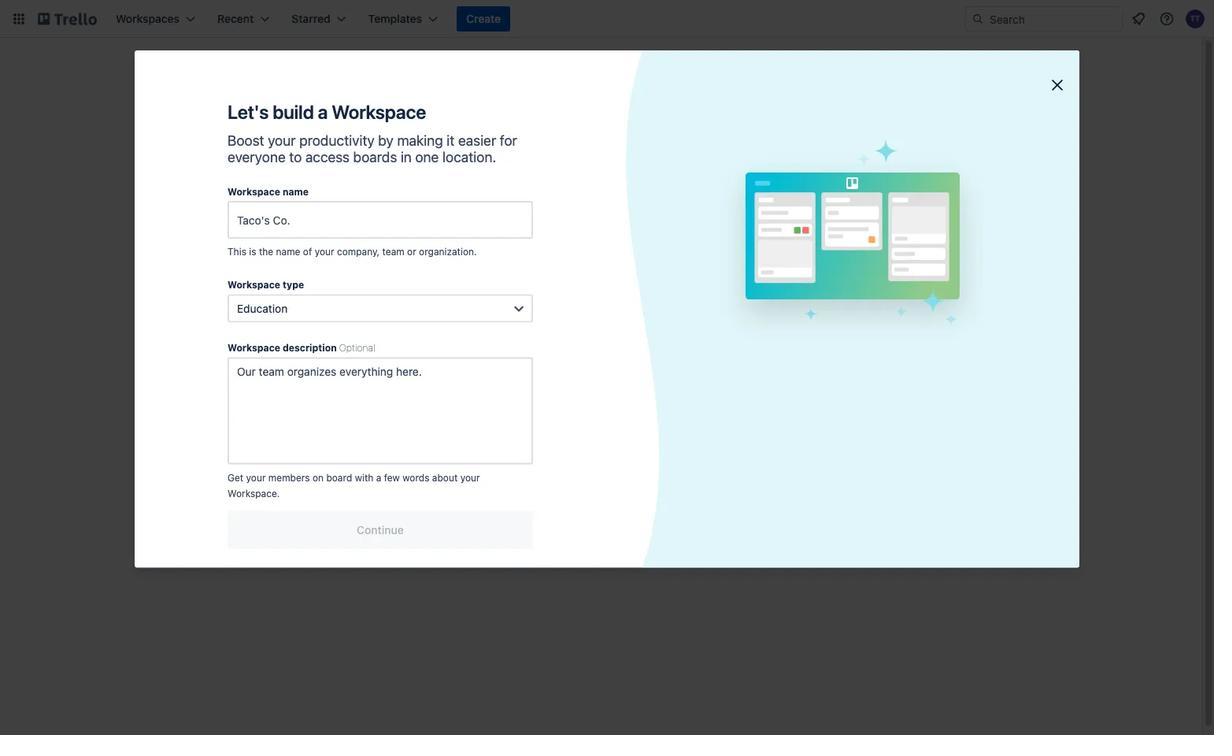 Task type: vqa. For each thing, say whether or not it's contained in the screenshot.
easier
yes



Task type: locate. For each thing, give the bounding box(es) containing it.
the right is
[[259, 246, 274, 257]]

1 vertical spatial get
[[228, 472, 244, 483]]

What are you working on? text field
[[425, 255, 731, 284]]

get
[[176, 405, 194, 418], [228, 472, 244, 483]]

views link
[[163, 288, 365, 313]]

workspace for workspace type
[[228, 279, 280, 290]]

name
[[283, 186, 309, 197], [276, 246, 301, 257]]

search image
[[972, 13, 985, 25]]

1 vertical spatial with
[[355, 472, 374, 483]]

workspace down members link
[[228, 342, 280, 353]]

start
[[590, 217, 613, 230]]

organize
[[523, 191, 578, 206]]

1 horizontal spatial with
[[510, 233, 531, 246]]

imagination
[[864, 183, 929, 196]]

one left it at left
[[416, 149, 439, 165]]

1 vertical spatial and
[[323, 421, 342, 434]]

and
[[568, 217, 587, 230], [323, 421, 342, 434]]

or
[[407, 246, 417, 257]]

is
[[249, 246, 256, 257]]

place
[[537, 217, 565, 230]]

this
[[228, 246, 247, 257]]

team
[[383, 246, 405, 257]]

0 vertical spatial one
[[416, 149, 439, 165]]

and right automation, at the bottom left
[[323, 421, 342, 434]]

workspace down everyone
[[228, 186, 280, 197]]

0 horizontal spatial trello
[[196, 385, 225, 398]]

the right all
[[302, 405, 319, 418]]

your
[[268, 132, 296, 149], [534, 233, 557, 246], [315, 246, 335, 257], [569, 299, 592, 312], [246, 472, 266, 483], [461, 472, 480, 483]]

highlights
[[220, 265, 271, 278]]

name left of
[[276, 246, 301, 257]]

workspace up by
[[332, 101, 426, 123]]

1 horizontal spatial a
[[376, 472, 382, 483]]

description
[[283, 342, 337, 353]]

2 vertical spatial create
[[531, 299, 566, 312]]

beyond
[[821, 183, 862, 196]]

with left first
[[510, 233, 531, 246]]

trello
[[583, 233, 611, 246], [196, 385, 225, 398]]

a
[[318, 101, 328, 123], [858, 277, 864, 290], [376, 472, 382, 483]]

board inside button
[[867, 277, 896, 290]]

your down 'what are you working on?' text field in the top of the page
[[569, 299, 592, 312]]

board inside button
[[595, 299, 625, 312]]

and up first
[[568, 217, 587, 230]]

your down the build
[[268, 132, 296, 149]]

1 vertical spatial board
[[595, 299, 625, 312]]

1 horizontal spatial get
[[228, 472, 244, 483]]

settings link
[[163, 344, 365, 370]]

2 vertical spatial board
[[327, 472, 352, 483]]

with left few
[[355, 472, 374, 483]]

premium
[[228, 385, 275, 398]]

1 vertical spatial create
[[821, 277, 855, 290]]

your right of
[[315, 246, 335, 257]]

start free trial button
[[176, 464, 246, 480]]

2 horizontal spatial create
[[821, 277, 855, 290]]

members link
[[163, 316, 365, 341]]

trello right try
[[196, 385, 225, 398]]

in right by
[[401, 149, 412, 165]]

create
[[466, 12, 501, 25], [821, 277, 855, 290], [531, 299, 566, 312]]

jeremy
[[821, 197, 854, 208]]

1 vertical spatial in
[[504, 217, 513, 230]]

1 horizontal spatial and
[[568, 217, 587, 230]]

workspace down highlights
[[228, 279, 280, 290]]

0 vertical spatial the
[[259, 246, 274, 257]]

your inside put everything in one place and start moving things forward with your first trello board!
[[534, 233, 557, 246]]

continue button
[[228, 511, 533, 549]]

your down place
[[534, 233, 557, 246]]

few
[[384, 472, 400, 483]]

build
[[273, 101, 314, 123]]

switch to… image
[[11, 11, 27, 27]]

0 vertical spatial trello
[[583, 233, 611, 246]]

board
[[867, 277, 896, 290], [595, 299, 625, 312], [327, 472, 352, 483]]

create inside primary 'element'
[[466, 12, 501, 25]]

get up views,
[[176, 405, 194, 418]]

highlights link
[[163, 259, 365, 284]]

home
[[195, 140, 225, 153]]

trello down the start
[[583, 233, 611, 246]]

0 horizontal spatial get
[[176, 405, 194, 418]]

0 vertical spatial get
[[176, 405, 194, 418]]

create for create a board
[[821, 277, 855, 290]]

unlimited
[[197, 405, 244, 418], [210, 421, 257, 434]]

Our team organizes everything here. text field
[[228, 357, 533, 464]]

members
[[269, 472, 310, 483]]

workspace description optional
[[228, 342, 375, 353]]

workspace.
[[228, 488, 280, 499]]

0 vertical spatial board
[[867, 277, 896, 290]]

everything
[[447, 217, 501, 230]]

forward
[[691, 217, 730, 230]]

1 vertical spatial a
[[858, 277, 864, 290]]

get right free
[[228, 472, 244, 483]]

1 vertical spatial unlimited
[[210, 421, 257, 434]]

simple project board link
[[783, 139, 1053, 176]]

free
[[204, 465, 224, 478]]

one left place
[[516, 217, 534, 230]]

1 horizontal spatial one
[[516, 217, 534, 230]]

0 vertical spatial create
[[466, 12, 501, 25]]

let's build a workspace
[[228, 101, 426, 123]]

making
[[397, 132, 443, 149]]

one inside put everything in one place and start moving things forward with your first trello board!
[[516, 217, 534, 230]]

board for create your board
[[595, 299, 625, 312]]

1 horizontal spatial board
[[595, 299, 625, 312]]

name down to
[[283, 186, 309, 197]]

all
[[288, 405, 299, 418]]

anything
[[581, 191, 634, 206]]

1 vertical spatial the
[[302, 405, 319, 418]]

in right everything
[[504, 217, 513, 230]]

with
[[510, 233, 531, 246], [355, 472, 374, 483]]

0 horizontal spatial with
[[355, 472, 374, 483]]

create a board button
[[783, 265, 1053, 303]]

1 horizontal spatial create
[[531, 299, 566, 312]]

1 horizontal spatial in
[[504, 217, 513, 230]]

in
[[401, 149, 412, 165], [504, 217, 513, 230]]

in inside put everything in one place and start moving things forward with your first trello board!
[[504, 217, 513, 230]]

board!
[[614, 233, 647, 246]]

location.
[[443, 149, 497, 165]]

2 horizontal spatial board
[[867, 277, 896, 290]]

1 vertical spatial one
[[516, 217, 534, 230]]

2 horizontal spatial a
[[858, 277, 864, 290]]

trello inside put everything in one place and start moving things forward with your first trello board!
[[583, 233, 611, 246]]

2 vertical spatial a
[[376, 472, 382, 483]]

0 horizontal spatial board
[[327, 472, 352, 483]]

miller's
[[856, 197, 888, 208]]

0 vertical spatial and
[[568, 217, 587, 230]]

optional
[[339, 342, 375, 353]]

create inside button
[[821, 277, 855, 290]]

primary element
[[0, 0, 1215, 38]]

organization.
[[419, 246, 477, 257]]

Search field
[[985, 7, 1123, 31]]

1 horizontal spatial trello
[[583, 233, 611, 246]]

get your members on board with a few words about your workspace.
[[228, 472, 480, 499]]

things
[[656, 217, 688, 230]]

1 vertical spatial trello
[[196, 385, 225, 398]]

0 vertical spatial a
[[318, 101, 328, 123]]

type
[[283, 279, 304, 290]]

0 horizontal spatial one
[[416, 149, 439, 165]]

unlimited down boards,
[[210, 421, 257, 434]]

0 horizontal spatial in
[[401, 149, 412, 165]]

create for create
[[466, 12, 501, 25]]

1 horizontal spatial the
[[302, 405, 319, 418]]

about
[[432, 472, 458, 483]]

and inside try trello premium get unlimited boards, all the views, unlimited automation, and more.
[[323, 421, 342, 434]]

unlimited up views,
[[197, 405, 244, 418]]

0 horizontal spatial and
[[323, 421, 342, 434]]

start
[[176, 465, 201, 478]]

0 vertical spatial in
[[401, 149, 412, 165]]

the
[[259, 246, 274, 257], [302, 405, 319, 418]]

a inside "get your members on board with a few words about your workspace."
[[376, 472, 382, 483]]

0 horizontal spatial create
[[466, 12, 501, 25]]

one
[[416, 149, 439, 165], [516, 217, 534, 230]]

board for create a board
[[867, 277, 896, 290]]

simple project board
[[821, 151, 935, 164]]

0 vertical spatial with
[[510, 233, 531, 246]]

simple
[[821, 151, 858, 164]]

create a board
[[821, 277, 896, 290]]



Task type: describe. For each thing, give the bounding box(es) containing it.
and inside put everything in one place and start moving things forward with your first trello board!
[[568, 217, 587, 230]]

moving
[[616, 217, 653, 230]]

this is the name of your company, team or organization.
[[228, 246, 477, 257]]

education
[[237, 302, 288, 315]]

board
[[903, 151, 935, 164]]

workspace for workspace description optional
[[228, 342, 280, 353]]

let's
[[228, 101, 269, 123]]

workspaces
[[173, 181, 229, 192]]

trial
[[227, 465, 246, 478]]

by
[[378, 132, 394, 149]]

create button
[[457, 6, 511, 32]]

create for create your board
[[531, 299, 566, 312]]

0 horizontal spatial a
[[318, 101, 328, 123]]

in inside boost your productivity by making it easier for everyone to access boards in one location.
[[401, 149, 412, 165]]

templates
[[195, 108, 248, 121]]

create your board button
[[425, 293, 731, 318]]

workspace for workspace name
[[228, 186, 280, 197]]

beyond imagination jeremy miller's workspace
[[821, 183, 939, 208]]

home link
[[163, 132, 365, 161]]

boards
[[353, 149, 397, 165]]

access
[[306, 149, 350, 165]]

boards
[[220, 237, 256, 250]]

workspace
[[891, 197, 939, 208]]

everyone
[[228, 149, 286, 165]]

views
[[220, 293, 250, 306]]

to
[[289, 149, 302, 165]]

organize anything
[[523, 191, 634, 206]]

put everything in one place and start moving things forward with your first trello board!
[[427, 217, 730, 246]]

with inside "get your members on board with a few words about your workspace."
[[355, 472, 374, 483]]

links
[[793, 240, 817, 251]]

templates link
[[163, 101, 365, 129]]

with inside put everything in one place and start moving things forward with your first trello board!
[[510, 233, 531, 246]]

your right the about
[[461, 472, 480, 483]]

try
[[176, 385, 193, 398]]

settings
[[220, 350, 262, 363]]

boost
[[228, 132, 264, 149]]

add image
[[340, 319, 358, 338]]

for
[[500, 132, 518, 149]]

boost your productivity by making it easier for everyone to access boards in one location.
[[228, 132, 518, 165]]

the inside try trello premium get unlimited boards, all the views, unlimited automation, and more.
[[302, 405, 319, 418]]

board inside "get your members on board with a few words about your workspace."
[[327, 472, 352, 483]]

0 vertical spatial unlimited
[[197, 405, 244, 418]]

automation,
[[260, 421, 320, 434]]

company,
[[337, 246, 380, 257]]

get inside "get your members on board with a few words about your workspace."
[[228, 472, 244, 483]]

continue
[[357, 523, 404, 536]]

one inside boost your productivity by making it easier for everyone to access boards in one location.
[[416, 149, 439, 165]]

productivity
[[299, 132, 375, 149]]

a inside button
[[858, 277, 864, 290]]

your inside boost your productivity by making it easier for everyone to access boards in one location.
[[268, 132, 296, 149]]

of
[[303, 246, 312, 257]]

start free trial
[[176, 465, 246, 478]]

get inside try trello premium get unlimited boards, all the views, unlimited automation, and more.
[[176, 405, 194, 418]]

0 horizontal spatial the
[[259, 246, 274, 257]]

trello inside try trello premium get unlimited boards, all the views, unlimited automation, and more.
[[196, 385, 225, 398]]

terry turtle (terryturtle) image
[[1187, 9, 1205, 28]]

members
[[220, 322, 267, 335]]

project
[[861, 151, 900, 164]]

create your board
[[531, 299, 625, 312]]

easier
[[458, 132, 497, 149]]

boards link
[[163, 231, 365, 256]]

it
[[447, 132, 455, 149]]

views,
[[176, 421, 207, 434]]

put
[[427, 217, 444, 230]]

boards,
[[247, 405, 285, 418]]

more.
[[176, 437, 205, 450]]

0 notifications image
[[1130, 9, 1149, 28]]

first
[[560, 233, 580, 246]]

your inside button
[[569, 299, 592, 312]]

0 vertical spatial name
[[283, 186, 309, 197]]

open information menu image
[[1160, 11, 1176, 27]]

1 vertical spatial name
[[276, 246, 301, 257]]

try trello premium get unlimited boards, all the views, unlimited automation, and more.
[[176, 385, 342, 450]]

workspace type
[[228, 279, 304, 290]]

on
[[313, 472, 324, 483]]

your up workspace.
[[246, 472, 266, 483]]

words
[[403, 472, 430, 483]]

Workspace name text field
[[228, 201, 533, 239]]

workspace name
[[228, 186, 309, 197]]



